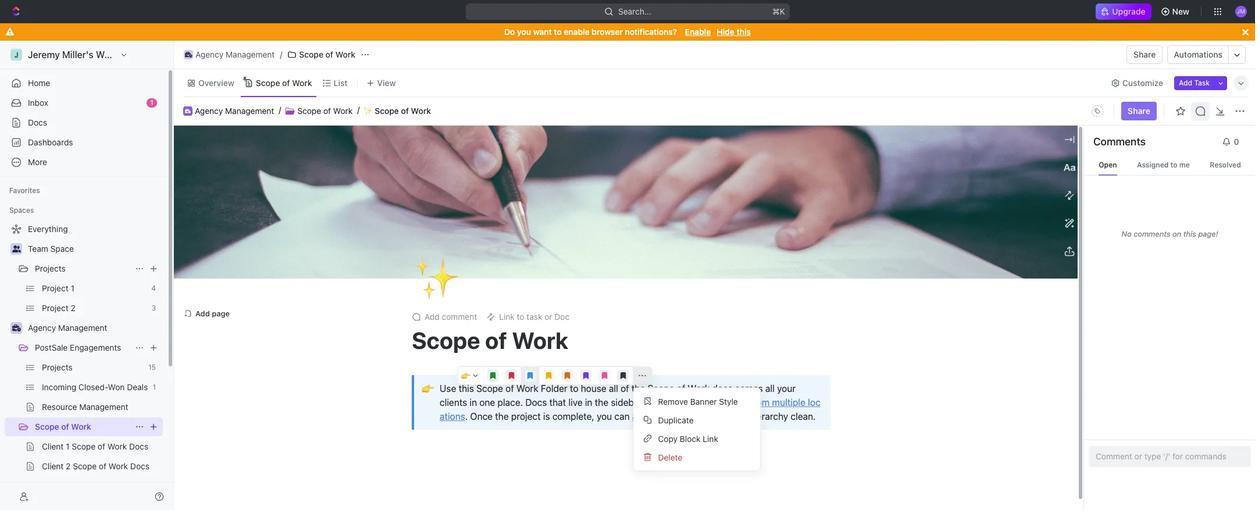 Task type: locate. For each thing, give the bounding box(es) containing it.
✨ inside '✨ scope of work'
[[364, 106, 373, 115]]

this right hide
[[737, 27, 751, 37]]

0 vertical spatial can
[[645, 397, 660, 408]]

0 horizontal spatial all
[[609, 383, 618, 394]]

to inside dropdown button
[[517, 312, 525, 322]]

1 horizontal spatial link
[[703, 434, 718, 444]]

easily referenced from multiple loc ations
[[440, 397, 821, 422]]

share inside button
[[1134, 49, 1156, 59]]

agency management down project 2
[[28, 323, 107, 333]]

to up live
[[570, 383, 579, 394]]

agency management link up overview
[[181, 48, 278, 62]]

inbox
[[28, 98, 48, 108]]

agency management link for the bottommost business time icon
[[195, 106, 274, 116]]

this inside the use this scope of work folder to house all of the scope of work docs across all your clients in one place. docs that live in the sidebar can be
[[459, 383, 474, 394]]

1 horizontal spatial ✨
[[414, 250, 461, 305]]

resource
[[42, 402, 77, 412]]

add left task
[[1179, 78, 1193, 87]]

0 vertical spatial ✨
[[364, 106, 373, 115]]

client
[[42, 442, 64, 451], [42, 461, 64, 471], [58, 481, 80, 491]]

do you want to enable browser notifications? enable hide this
[[504, 27, 751, 37]]

✨ for ✨
[[414, 250, 461, 305]]

scope of work link down the resource management
[[35, 418, 130, 436]]

to left task
[[517, 312, 525, 322]]

live
[[569, 397, 583, 408]]

to right doc
[[700, 411, 708, 422]]

1 vertical spatial projects
[[42, 362, 73, 372]]

add page
[[195, 309, 230, 318]]

2 vertical spatial client
[[58, 481, 80, 491]]

agency
[[195, 49, 224, 59], [195, 106, 223, 116], [28, 323, 56, 333]]

agency management down overview
[[195, 106, 274, 116]]

share up customize
[[1134, 49, 1156, 59]]

0 vertical spatial 2
[[71, 303, 76, 313]]

team space
[[28, 244, 74, 254]]

1 horizontal spatial all
[[766, 383, 775, 394]]

space
[[50, 244, 74, 254]]

✨ down view dropdown button
[[364, 106, 373, 115]]

add left comment
[[425, 312, 440, 322]]

projects
[[35, 264, 66, 273], [42, 362, 73, 372]]

docs up project
[[526, 397, 547, 408]]

resource management link
[[42, 398, 161, 417]]

place.
[[498, 397, 523, 408]]

copy
[[658, 434, 678, 444]]

can up archive on the bottom right of page
[[645, 397, 660, 408]]

1
[[150, 98, 154, 107], [71, 283, 74, 293], [153, 383, 156, 392], [66, 442, 70, 451]]

scope of work
[[299, 49, 356, 59], [256, 78, 312, 88], [298, 106, 353, 116], [412, 326, 568, 354], [35, 422, 91, 432]]

view button
[[362, 69, 400, 97]]

project for project 1
[[42, 283, 69, 293]]

block
[[680, 434, 701, 444]]

1 vertical spatial agency management
[[195, 106, 274, 116]]

enable
[[564, 27, 590, 37]]

this right "on"
[[1184, 229, 1197, 238]]

1 vertical spatial agency management link
[[195, 106, 274, 116]]

0 vertical spatial agency management link
[[181, 48, 278, 62]]

docs inside the use this scope of work folder to house all of the scope of work docs across all your clients in one place. docs that live in the sidebar can be
[[526, 397, 547, 408]]

scope of work down comment
[[412, 326, 568, 354]]

link left task
[[499, 312, 515, 322]]

of
[[326, 49, 333, 59], [282, 78, 290, 88], [323, 106, 331, 116], [401, 106, 409, 116], [485, 326, 507, 354], [506, 383, 514, 394], [621, 383, 629, 394], [677, 383, 686, 394], [61, 422, 69, 432], [98, 442, 105, 451], [99, 461, 106, 471]]

0 button
[[1218, 133, 1247, 151]]

0 vertical spatial link
[[499, 312, 515, 322]]

or
[[545, 312, 552, 322]]

client right large
[[58, 481, 80, 491]]

agency management link up engagements
[[28, 319, 161, 337]]

incoming closed-won deals link
[[42, 378, 148, 397]]

easily referenced from multiple loc ations link
[[440, 397, 821, 422]]

management up postsale engagements 'link'
[[58, 323, 107, 333]]

link right block
[[703, 434, 718, 444]]

✨
[[364, 106, 373, 115], [414, 250, 461, 305]]

the down 'style'
[[733, 411, 747, 422]]

can inside the use this scope of work folder to house all of the scope of work docs across all your clients in one place. docs that live in the sidebar can be
[[645, 397, 660, 408]]

0 horizontal spatial in
[[470, 397, 477, 408]]

agency management up overview
[[195, 49, 275, 59]]

management down incoming closed-won deals 1
[[79, 402, 128, 412]]

projects link down "team space" link
[[35, 259, 130, 278]]

docs link
[[5, 113, 163, 132]]

notifications?
[[625, 27, 677, 37]]

change
[[775, 260, 804, 269]]

projects up 'incoming' at the bottom left of the page
[[42, 362, 73, 372]]

1 vertical spatial this
[[1184, 229, 1197, 238]]

0 vertical spatial share
[[1134, 49, 1156, 59]]

0 horizontal spatial ✨
[[364, 106, 373, 115]]

banner
[[690, 397, 717, 406]]

add inside add task 'button'
[[1179, 78, 1193, 87]]

agency management link down overview
[[195, 106, 274, 116]]

0 vertical spatial 👉
[[461, 371, 471, 380]]

docs down inbox
[[28, 118, 47, 127]]

can down the sidebar
[[615, 411, 630, 422]]

scope of work down list link
[[298, 106, 353, 116]]

project up project 2
[[42, 283, 69, 293]]

agency inside tree
[[28, 323, 56, 333]]

won
[[108, 382, 125, 392]]

0 vertical spatial client
[[42, 442, 64, 451]]

project for project 2
[[42, 303, 69, 313]]

home
[[28, 78, 50, 88]]

agency for agency management link related to business time image
[[28, 323, 56, 333]]

jeremy miller's workspace, , element
[[10, 49, 22, 61]]

remove
[[658, 397, 688, 406]]

large client project
[[35, 481, 109, 491]]

favorites
[[9, 186, 40, 195]]

projects down team space
[[35, 264, 66, 273]]

0 vertical spatial projects
[[35, 264, 66, 273]]

1 vertical spatial client
[[42, 461, 64, 471]]

agency down overview 'link' at the top left of page
[[195, 106, 223, 116]]

project 1
[[42, 283, 74, 293]]

the down be
[[665, 411, 679, 422]]

0 vertical spatial this
[[737, 27, 751, 37]]

tree containing everything
[[5, 220, 163, 510]]

2 horizontal spatial add
[[1179, 78, 1193, 87]]

0 horizontal spatial link
[[499, 312, 515, 322]]

1 horizontal spatial you
[[597, 411, 612, 422]]

👉
[[461, 371, 471, 380], [422, 383, 434, 395]]

the
[[632, 383, 645, 394], [595, 397, 609, 408], [495, 411, 509, 422], [665, 411, 679, 422], [733, 411, 747, 422]]

resolved
[[1210, 161, 1241, 169]]

this right use on the left of page
[[459, 383, 474, 394]]

agency up overview
[[195, 49, 224, 59]]

.
[[465, 411, 468, 422]]

0 horizontal spatial this
[[459, 383, 474, 394]]

management for resource management link
[[79, 402, 128, 412]]

client for client 2 scope of work docs
[[42, 461, 64, 471]]

client down resource
[[42, 442, 64, 451]]

change cover button
[[768, 255, 835, 274]]

to inside the use this scope of work folder to house all of the scope of work docs across all your clients in one place. docs that live in the sidebar can be
[[570, 383, 579, 394]]

0 horizontal spatial can
[[615, 411, 630, 422]]

incoming
[[42, 382, 76, 392]]

user group image
[[12, 246, 21, 252]]

2 vertical spatial agency
[[28, 323, 56, 333]]

management for agency management link related to business time image
[[58, 323, 107, 333]]

1 horizontal spatial add
[[425, 312, 440, 322]]

assigned to me
[[1137, 161, 1190, 169]]

scope of work down resource
[[35, 422, 91, 432]]

spaces
[[9, 206, 34, 215]]

0 horizontal spatial add
[[195, 309, 210, 318]]

engagements
[[70, 343, 121, 353]]

reposition
[[720, 260, 760, 269]]

clean.
[[791, 411, 816, 422]]

deals
[[127, 382, 148, 392]]

postsale engagements
[[35, 343, 121, 353]]

the up the sidebar
[[632, 383, 645, 394]]

1 vertical spatial 👉
[[422, 383, 434, 395]]

add left page
[[195, 309, 210, 318]]

comments
[[1134, 229, 1171, 238]]

sidebar navigation
[[0, 41, 176, 510]]

1 horizontal spatial this
[[737, 27, 751, 37]]

1 horizontal spatial in
[[585, 397, 593, 408]]

scope of work link down /
[[254, 75, 312, 91]]

client inside client 1 scope of work docs link
[[42, 442, 64, 451]]

jm button
[[1232, 2, 1251, 21]]

scope of work link inside tree
[[35, 418, 130, 436]]

project down project 1
[[42, 303, 69, 313]]

1 vertical spatial agency
[[195, 106, 223, 116]]

tree
[[5, 220, 163, 510]]

projects for the top projects link
[[35, 264, 66, 273]]

client inside large client project link
[[58, 481, 80, 491]]

you down the use this scope of work folder to house all of the scope of work docs across all your clients in one place. docs that live in the sidebar can be
[[597, 411, 612, 422]]

to
[[554, 27, 562, 37], [1171, 161, 1178, 169], [517, 312, 525, 322], [570, 383, 579, 394], [700, 411, 708, 422]]

1 in from the left
[[470, 397, 477, 408]]

overview
[[198, 78, 234, 88]]

link inside link to task or doc dropdown button
[[499, 312, 515, 322]]

upgrade link
[[1096, 3, 1152, 20]]

scope of work inside tree
[[35, 422, 91, 432]]

1 vertical spatial 2
[[66, 461, 71, 471]]

scope of work for scope of work "link" within the tree
[[35, 422, 91, 432]]

you right the do
[[517, 27, 531, 37]]

new button
[[1156, 2, 1197, 21]]

everything link
[[5, 220, 161, 239]]

to left me
[[1171, 161, 1178, 169]]

✨ scope of work
[[364, 106, 431, 116]]

1 vertical spatial project
[[42, 303, 69, 313]]

client inside client 2 scope of work docs link
[[42, 461, 64, 471]]

agency management inside tree
[[28, 323, 107, 333]]

👉 up "clients"
[[461, 371, 471, 380]]

multiple
[[772, 397, 806, 408]]

2 vertical spatial agency management
[[28, 323, 107, 333]]

👉 left use on the left of page
[[422, 383, 434, 395]]

to right "want"
[[554, 27, 562, 37]]

business time image
[[185, 52, 192, 58], [185, 109, 191, 113]]

in right live
[[585, 397, 593, 408]]

jeremy
[[28, 49, 60, 60]]

in left one
[[470, 397, 477, 408]]

everything
[[28, 224, 68, 234]]

1 vertical spatial ✨
[[414, 250, 461, 305]]

referenced
[[702, 397, 748, 408]]

2 vertical spatial this
[[459, 383, 474, 394]]

scope of work down /
[[256, 78, 312, 88]]

0 vertical spatial project
[[42, 283, 69, 293]]

1 vertical spatial link
[[703, 434, 718, 444]]

remove banner style
[[658, 397, 738, 406]]

management down overview
[[225, 106, 274, 116]]

docs down client 1 scope of work docs link
[[130, 461, 149, 471]]

from
[[750, 397, 770, 408]]

0 horizontal spatial you
[[517, 27, 531, 37]]

0
[[1234, 137, 1239, 147]]

project 2
[[42, 303, 76, 313]]

assigned
[[1137, 161, 1169, 169]]

all left 'your'
[[766, 383, 775, 394]]

house
[[581, 383, 607, 394]]

all up the sidebar
[[609, 383, 618, 394]]

2 down project 1
[[71, 303, 76, 313]]

customize button
[[1108, 75, 1167, 91]]

no
[[1122, 229, 1132, 238]]

agency up postsale in the left bottom of the page
[[28, 323, 56, 333]]

link to task or doc button
[[482, 309, 574, 325]]

link inside copy block link button
[[703, 434, 718, 444]]

page
[[212, 309, 230, 318]]

2 vertical spatial agency management link
[[28, 319, 161, 337]]

share down "customize" button
[[1128, 106, 1151, 116]]

client 2 scope of work docs link
[[42, 457, 161, 476]]

1 horizontal spatial can
[[645, 397, 660, 408]]

delete
[[658, 452, 683, 462]]

add for add comment
[[425, 312, 440, 322]]

client up large
[[42, 461, 64, 471]]

use
[[440, 383, 456, 394]]

projects link up closed-
[[42, 358, 144, 377]]

scope
[[299, 49, 323, 59], [256, 78, 280, 88], [298, 106, 321, 116], [375, 106, 399, 116], [412, 326, 480, 354], [477, 383, 503, 394], [648, 383, 675, 394], [35, 422, 59, 432], [72, 442, 95, 451], [73, 461, 97, 471]]

✨ up add comment
[[414, 250, 461, 305]]

2 up large client project
[[66, 461, 71, 471]]

2 horizontal spatial this
[[1184, 229, 1197, 238]]

project down client 2 scope of work docs
[[82, 481, 109, 491]]

add for add task
[[1179, 78, 1193, 87]]



Task type: describe. For each thing, give the bounding box(es) containing it.
2 for client
[[66, 461, 71, 471]]

miller's
[[62, 49, 94, 60]]

delete button
[[639, 448, 756, 467]]

cover
[[807, 260, 828, 269]]

folder
[[541, 383, 568, 394]]

management for the bottommost business time icon's agency management link
[[225, 106, 274, 116]]

upgrade
[[1113, 6, 1146, 16]]

3
[[152, 304, 156, 312]]

scope of work link up list link
[[285, 48, 358, 62]]

dashboards
[[28, 137, 73, 147]]

loc
[[808, 397, 821, 408]]

customize
[[1123, 78, 1164, 88]]

comments
[[1094, 136, 1146, 148]]

list link
[[331, 75, 348, 91]]

docs up client 2 scope of work docs link
[[129, 442, 148, 451]]

on
[[1173, 229, 1182, 238]]

the down house
[[595, 397, 609, 408]]

duplicate
[[658, 415, 694, 425]]

add comment
[[425, 312, 477, 322]]

link to task or doc
[[499, 312, 570, 322]]

scope of work up list link
[[299, 49, 356, 59]]

browser
[[592, 27, 623, 37]]

docs
[[712, 383, 733, 394]]

task
[[1195, 78, 1210, 87]]

0 vertical spatial agency management
[[195, 49, 275, 59]]

the down the place.
[[495, 411, 509, 422]]

keep
[[710, 411, 731, 422]]

use this scope of work folder to house all of the scope of work docs across all your clients in one place. docs that live in the sidebar can be
[[440, 383, 798, 408]]

0 vertical spatial agency
[[195, 49, 224, 59]]

project 2 link
[[42, 299, 147, 318]]

large
[[35, 481, 56, 491]]

one
[[480, 397, 495, 408]]

tree inside sidebar 'navigation'
[[5, 220, 163, 510]]

ations
[[440, 411, 465, 422]]

0 vertical spatial you
[[517, 27, 531, 37]]

hide
[[717, 27, 735, 37]]

1 inside incoming closed-won deals 1
[[153, 383, 156, 392]]

✨ for ✨ scope of work
[[364, 106, 373, 115]]

business time image
[[12, 325, 21, 332]]

agency management for the bottommost business time icon
[[195, 106, 274, 116]]

2 vertical spatial project
[[82, 481, 109, 491]]

search...
[[618, 6, 651, 16]]

more button
[[5, 153, 163, 172]]

1 vertical spatial you
[[597, 411, 612, 422]]

no comments on this page!
[[1122, 229, 1219, 238]]

do
[[504, 27, 515, 37]]

page!
[[1199, 229, 1219, 238]]

your
[[777, 383, 796, 394]]

/
[[280, 49, 282, 59]]

new
[[1173, 6, 1190, 16]]

that
[[550, 397, 566, 408]]

agency management for business time image
[[28, 323, 107, 333]]

dropdown menu image
[[1088, 102, 1107, 120]]

client 1 scope of work docs link
[[42, 438, 161, 456]]

project 1 link
[[42, 279, 147, 298]]

complete,
[[553, 411, 595, 422]]

open
[[1099, 161, 1117, 169]]

clients
[[440, 397, 467, 408]]

copy block link
[[658, 434, 718, 444]]

2 all from the left
[[766, 383, 775, 394]]

j
[[14, 50, 18, 59]]

1 vertical spatial projects link
[[42, 358, 144, 377]]

0 horizontal spatial 👉
[[422, 383, 434, 395]]

1 all from the left
[[609, 383, 618, 394]]

more
[[28, 157, 47, 167]]

add for add page
[[195, 309, 210, 318]]

4
[[151, 284, 156, 293]]

favorites button
[[5, 184, 45, 198]]

reposition button
[[713, 255, 768, 274]]

workspace
[[96, 49, 144, 60]]

enable
[[685, 27, 711, 37]]

agency management link for business time image
[[28, 319, 161, 337]]

dashboards link
[[5, 133, 163, 152]]

projects for the bottom projects link
[[42, 362, 73, 372]]

0 vertical spatial projects link
[[35, 259, 130, 278]]

scope of work for scope of work "link" underneath list link
[[298, 106, 353, 116]]

duplicate button
[[639, 411, 756, 429]]

agency for the bottommost business time icon's agency management link
[[195, 106, 223, 116]]

team space link
[[28, 240, 161, 258]]

postsale engagements link
[[35, 339, 130, 357]]

hierarchy
[[749, 411, 788, 422]]

1 vertical spatial share
[[1128, 106, 1151, 116]]

large client project link
[[35, 477, 161, 496]]

incoming closed-won deals 1
[[42, 382, 156, 392]]

0 vertical spatial business time image
[[185, 52, 192, 58]]

change cover button
[[768, 255, 835, 274]]

1 vertical spatial business time image
[[185, 109, 191, 113]]

management left /
[[226, 49, 275, 59]]

1 vertical spatial can
[[615, 411, 630, 422]]

client for client 1 scope of work docs
[[42, 442, 64, 451]]

is
[[543, 411, 550, 422]]

doc
[[681, 411, 697, 422]]

2 in from the left
[[585, 397, 593, 408]]

scope of work link down list link
[[298, 106, 353, 116]]

be
[[663, 397, 673, 408]]

list
[[334, 78, 348, 88]]

client 2 scope of work docs
[[42, 461, 149, 471]]

view
[[377, 78, 396, 88]]

1 horizontal spatial 👉
[[461, 371, 471, 380]]

comment
[[442, 312, 477, 322]]

add task button
[[1175, 76, 1215, 90]]

jm
[[1237, 8, 1246, 15]]

2 for project
[[71, 303, 76, 313]]

scope inside client 2 scope of work docs link
[[73, 461, 97, 471]]

scope inside client 1 scope of work docs link
[[72, 442, 95, 451]]

share button
[[1127, 45, 1163, 64]]

. once the project is complete, you can archive the doc to keep the hierarchy clean.
[[465, 411, 816, 422]]

task
[[527, 312, 543, 322]]

sidebar
[[611, 397, 642, 408]]

team
[[28, 244, 48, 254]]

copy block link button
[[639, 429, 756, 448]]

automations
[[1174, 49, 1223, 59]]

archive the doc link
[[632, 411, 697, 422]]

scope of work for scope of work "link" underneath /
[[256, 78, 312, 88]]

home link
[[5, 74, 163, 93]]



Task type: vqa. For each thing, say whether or not it's contained in the screenshot.
✨ Scope of Work "✨"
yes



